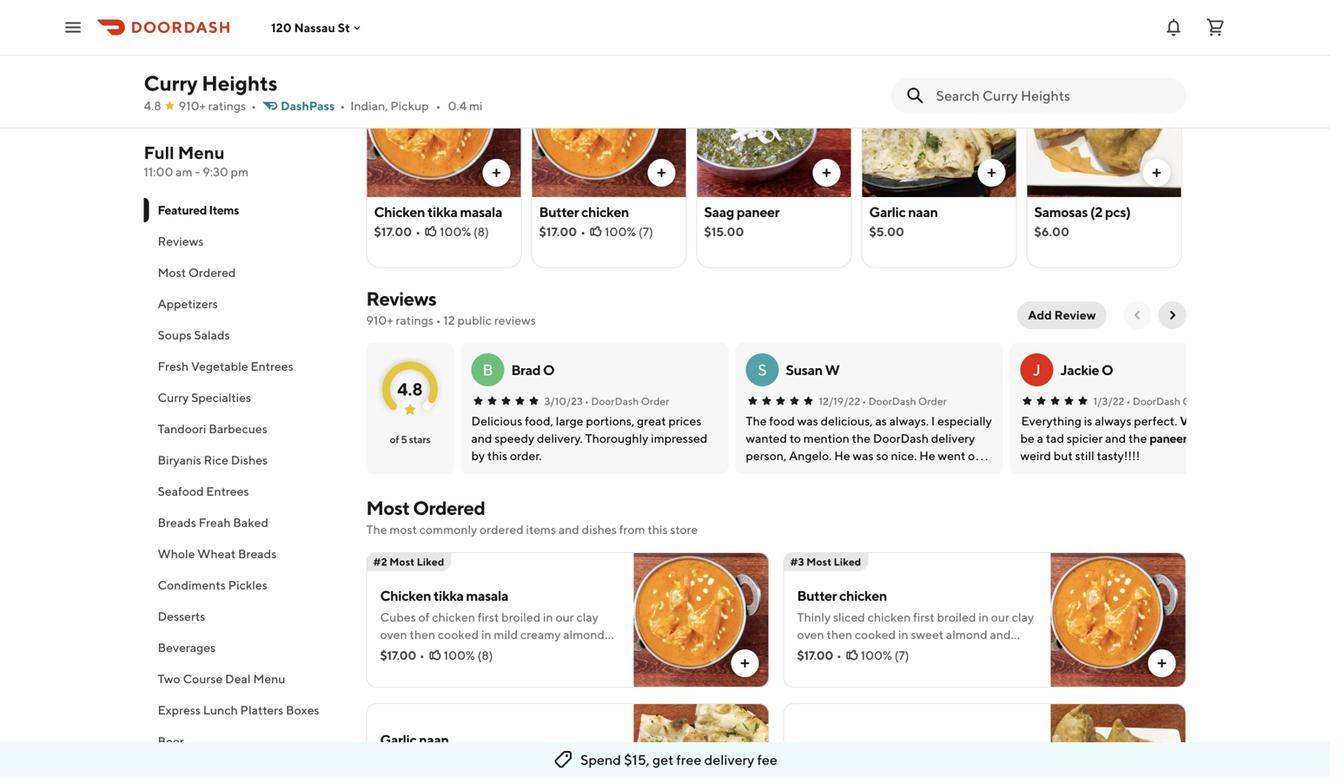 Task type: describe. For each thing, give the bounding box(es) containing it.
soups
[[158, 328, 192, 342]]

pickup
[[390, 99, 429, 113]]

barbecues
[[209, 422, 268, 436]]

vindaloo button
[[1180, 413, 1228, 430]]

$17.00 down thinly
[[797, 649, 833, 663]]

0 horizontal spatial 4.8
[[144, 99, 161, 113]]

order for j
[[1183, 395, 1211, 408]]

fee
[[757, 752, 778, 769]]

breads freah baked
[[158, 516, 269, 530]]

Item Search search field
[[936, 86, 1173, 105]]

beer
[[158, 735, 184, 749]]

then inside butter chicken thinly sliced chicken first broiled in our clay oven then cooked in sweet almond and tomato based cream and butter sauce
[[827, 628, 853, 642]]

fresh
[[158, 359, 189, 374]]

of inside chicken tikka masala cubes of chicken first broiled in our clay oven then cooked in mild creamy almond and tomato based cream sauce
[[419, 610, 430, 625]]

12
[[444, 313, 455, 328]]

1 #2 most liked from the top
[[373, 55, 444, 67]]

boxes
[[286, 703, 319, 718]]

topped
[[477, 755, 518, 769]]

susan w
[[786, 362, 840, 378]]

$17.00 down butter chicken
[[539, 225, 577, 239]]

add
[[1028, 308, 1052, 322]]

most
[[390, 523, 417, 537]]

saag paneer $15.00
[[704, 204, 780, 239]]

9:30
[[203, 165, 228, 179]]

1/3/22
[[1094, 395, 1125, 408]]

$17.00 down cubes
[[380, 649, 416, 663]]

0 vertical spatial samosas (2 pcs) image
[[1028, 51, 1181, 197]]

express lunch platters boxes button
[[144, 695, 345, 726]]

most ordered button
[[144, 257, 345, 289]]

order for s
[[919, 395, 947, 408]]

saag paneer image
[[697, 51, 851, 197]]

paneer for saag
[[737, 204, 780, 220]]

add review button
[[1018, 302, 1107, 329]]

(2 for samosas (2 pcs) $6.00
[[1090, 204, 1103, 220]]

sweet
[[911, 628, 944, 642]]

chicken for chicken tikka masala cubes of chicken first broiled in our clay oven then cooked in mild creamy almond and tomato based cream sauce
[[380, 588, 431, 604]]

garlic for garlic naan soft baked bread topped with crushed garlic
[[380, 732, 417, 749]]

mi
[[469, 99, 483, 113]]

almond inside butter chicken thinly sliced chicken first broiled in our clay oven then cooked in sweet almond and tomato based cream and butter sauce
[[946, 628, 988, 642]]

tandoori barbecues
[[158, 422, 268, 436]]

cubes
[[380, 610, 416, 625]]

order for b
[[641, 395, 670, 408]]

brad o
[[511, 362, 555, 378]]

heights
[[202, 71, 278, 96]]

curry specialties
[[158, 391, 251, 405]]

two course deal menu
[[158, 672, 285, 687]]

two
[[158, 672, 180, 687]]

clay inside chicken tikka masala cubes of chicken first broiled in our clay oven then cooked in mild creamy almond and tomato based cream sauce
[[577, 610, 599, 625]]

cooked inside chicken tikka masala cubes of chicken first broiled in our clay oven then cooked in mild creamy almond and tomato based cream sauce
[[438, 628, 479, 642]]

0 vertical spatial ratings
[[208, 99, 246, 113]]

doordash for s
[[869, 395, 916, 408]]

condiments pickles
[[158, 578, 268, 593]]

tikka for chicken tikka masala cubes of chicken first broiled in our clay oven then cooked in mild creamy almond and tomato based cream sauce
[[434, 588, 464, 604]]

crushed
[[546, 755, 591, 769]]

dishes
[[582, 523, 617, 537]]

chicken tikka masala cubes of chicken first broiled in our clay oven then cooked in mild creamy almond and tomato based cream sauce
[[380, 588, 605, 660]]

0 horizontal spatial #3
[[538, 55, 552, 67]]

oven inside chicken tikka masala cubes of chicken first broiled in our clay oven then cooked in mild creamy almond and tomato based cream sauce
[[380, 628, 407, 642]]

0 vertical spatial garlic naan image
[[862, 51, 1016, 197]]

ordered
[[480, 523, 524, 537]]

pcs) for samosas (2 pcs) $6.00
[[1105, 204, 1131, 220]]

desserts
[[158, 610, 205, 624]]

0 horizontal spatial garlic naan image
[[634, 704, 770, 778]]

cream inside chicken tikka masala cubes of chicken first broiled in our clay oven then cooked in mild creamy almond and tomato based cream sauce
[[481, 645, 516, 660]]

1 #2 from the top
[[373, 55, 387, 67]]

breads inside 'whole wheat breads' button
[[238, 547, 277, 561]]

delivery
[[704, 752, 755, 769]]

naan for garlic naan soft baked bread topped with crushed garlic
[[419, 732, 449, 749]]

add item to cart image for saag paneer
[[820, 166, 834, 180]]

soft
[[380, 755, 403, 769]]

0 vertical spatial butter chicken image
[[532, 51, 686, 197]]

masala for chicken tikka masala cubes of chicken first broiled in our clay oven then cooked in mild creamy almond and tomato based cream sauce
[[466, 588, 508, 604]]

whole
[[158, 547, 195, 561]]

paneer for vindaloo
[[1150, 431, 1187, 446]]

1 vertical spatial 100% (8)
[[444, 649, 493, 663]]

dashpass
[[281, 99, 335, 113]]

deal
[[225, 672, 251, 687]]

$15,
[[624, 752, 650, 769]]

tomato inside chicken tikka masala cubes of chicken first broiled in our clay oven then cooked in mild creamy almond and tomato based cream sauce
[[403, 645, 443, 660]]

platters
[[240, 703, 283, 718]]

items
[[209, 203, 239, 217]]

brad
[[511, 362, 541, 378]]

nassau
[[294, 20, 335, 35]]

cream inside butter chicken thinly sliced chicken first broiled in our clay oven then cooked in sweet almond and tomato based cream and butter sauce
[[875, 645, 909, 660]]

menu inside button
[[253, 672, 285, 687]]

0 vertical spatial #3 most liked
[[538, 55, 609, 67]]

soups salads
[[158, 328, 230, 342]]

0 horizontal spatial (7)
[[639, 225, 653, 239]]

tikka for chicken tikka masala
[[428, 204, 458, 220]]

and inside chicken tikka masala cubes of chicken first broiled in our clay oven then cooked in mild creamy almond and tomato based cream sauce
[[380, 645, 401, 660]]

0 vertical spatial 100% (7)
[[605, 225, 653, 239]]

11:00
[[144, 165, 173, 179]]

rice
[[204, 453, 228, 468]]

condiments
[[158, 578, 226, 593]]

creamy
[[520, 628, 561, 642]]

the
[[366, 523, 387, 537]]

whole wheat breads button
[[144, 539, 345, 570]]

express
[[158, 703, 201, 718]]

doordash for j
[[1133, 395, 1181, 408]]

pcs) for samosas (2 pcs)
[[868, 741, 894, 757]]

garlic naan $5.00
[[869, 204, 938, 239]]

0 horizontal spatial entrees
[[206, 484, 249, 499]]

breads freah baked button
[[144, 507, 345, 539]]

120
[[271, 20, 292, 35]]

salads
[[194, 328, 230, 342]]

indian,
[[350, 99, 388, 113]]

open menu image
[[63, 17, 83, 38]]

then inside chicken tikka masala cubes of chicken first broiled in our clay oven then cooked in mild creamy almond and tomato based cream sauce
[[410, 628, 435, 642]]

beer button
[[144, 726, 345, 758]]

notification bell image
[[1164, 17, 1184, 38]]

of 5 stars
[[390, 434, 431, 446]]

most ordered
[[158, 265, 236, 280]]

$17.00 • for butter
[[797, 649, 842, 663]]

1 vertical spatial 100% (7)
[[861, 649, 909, 663]]

breads inside breads freah baked button
[[158, 516, 196, 530]]

dishes
[[231, 453, 268, 468]]

0 vertical spatial (8)
[[474, 225, 489, 239]]

store
[[670, 523, 698, 537]]

and down "sweet"
[[912, 645, 933, 660]]

w
[[825, 362, 840, 378]]

cooked inside butter chicken thinly sliced chicken first broiled in our clay oven then cooked in sweet almond and tomato based cream and butter sauce
[[855, 628, 896, 642]]

1 horizontal spatial #3
[[790, 556, 804, 568]]

biryanis rice dishes
[[158, 453, 268, 468]]

beverages
[[158, 641, 216, 655]]

wheat
[[198, 547, 236, 561]]

almond inside chicken tikka masala cubes of chicken first broiled in our clay oven then cooked in mild creamy almond and tomato based cream sauce
[[563, 628, 605, 642]]

freah
[[199, 516, 231, 530]]

s
[[758, 361, 767, 379]]

curry for curry specialties
[[158, 391, 189, 405]]

our inside butter chicken thinly sliced chicken first broiled in our clay oven then cooked in sweet almond and tomato based cream and butter sauce
[[991, 610, 1010, 625]]

0 horizontal spatial of
[[390, 434, 399, 446]]

vindaloo
[[1180, 414, 1228, 428]]

seafood
[[158, 484, 204, 499]]

1 vertical spatial #3 most liked
[[790, 556, 861, 568]]

-
[[195, 165, 200, 179]]

butter chicken
[[539, 204, 629, 220]]

0.4
[[448, 99, 467, 113]]

clay inside butter chicken thinly sliced chicken first broiled in our clay oven then cooked in sweet almond and tomato based cream and butter sauce
[[1012, 610, 1034, 625]]



Task type: vqa. For each thing, say whether or not it's contained in the screenshot.


Task type: locate. For each thing, give the bounding box(es) containing it.
beverages button
[[144, 633, 345, 664]]

1 $17.00 • from the left
[[380, 649, 425, 663]]

0 vertical spatial naan
[[908, 204, 938, 220]]

120 nassau st button
[[271, 20, 364, 35]]

naan inside vindaloo paneer naan
[[1190, 431, 1216, 446]]

0 horizontal spatial pcs)
[[868, 741, 894, 757]]

1 vertical spatial of
[[419, 610, 430, 625]]

express lunch platters boxes
[[158, 703, 319, 718]]

paneer down vindaloo button
[[1150, 431, 1187, 446]]

masala
[[460, 204, 502, 220], [466, 588, 508, 604]]

samosas for samosas (2 pcs)
[[797, 741, 851, 757]]

cream left butter
[[875, 645, 909, 660]]

0 horizontal spatial 100% (7)
[[605, 225, 653, 239]]

2 oven from the left
[[797, 628, 824, 642]]

bread
[[443, 755, 475, 769]]

sauce inside chicken tikka masala cubes of chicken first broiled in our clay oven then cooked in mild creamy almond and tomato based cream sauce
[[518, 645, 550, 660]]

cream down the mild
[[481, 645, 516, 660]]

curry down fresh on the top of page
[[158, 391, 189, 405]]

most inside most ordered the most commonly ordered items and dishes from this store
[[366, 497, 410, 520]]

broiled up the mild
[[502, 610, 541, 625]]

• doordash order right 3/10/23
[[585, 395, 670, 408]]

3 doordash from the left
[[1133, 395, 1181, 408]]

butter chicken thinly sliced chicken first broiled in our clay oven then cooked in sweet almond and tomato based cream and butter sauce
[[797, 588, 1034, 660]]

ordered up the appetizers
[[188, 265, 236, 280]]

garlic inside garlic naan soft baked bread topped with crushed garlic
[[380, 732, 417, 749]]

add review
[[1028, 308, 1096, 322]]

paneer inside saag paneer $15.00
[[737, 204, 780, 220]]

reviews for reviews 910+ ratings • 12 public reviews
[[366, 288, 436, 310]]

tomato down thinly
[[797, 645, 837, 660]]

samosas inside samosas (2 pcs) $6.00
[[1035, 204, 1088, 220]]

1 vertical spatial pcs)
[[868, 741, 894, 757]]

ratings down heights
[[208, 99, 246, 113]]

1 horizontal spatial then
[[827, 628, 853, 642]]

o right brad on the top
[[543, 362, 555, 378]]

2 clay from the left
[[1012, 610, 1034, 625]]

oven down thinly
[[797, 628, 824, 642]]

garlic up soft
[[380, 732, 417, 749]]

featured
[[158, 203, 207, 217]]

0 vertical spatial breads
[[158, 516, 196, 530]]

$17.00 • for chicken
[[380, 649, 425, 663]]

#2 most liked down most
[[373, 556, 444, 568]]

1 horizontal spatial 4.8
[[397, 379, 423, 400]]

fresh vegetable entrees button
[[144, 351, 345, 382]]

1 then from the left
[[410, 628, 435, 642]]

of left "5" on the bottom of page
[[390, 434, 399, 446]]

1 broiled from the left
[[502, 610, 541, 625]]

0 horizontal spatial broiled
[[502, 610, 541, 625]]

add item to cart image
[[820, 166, 834, 180], [1150, 166, 1164, 180]]

• doordash order up vindaloo paneer naan
[[1127, 395, 1211, 408]]

ordered for most ordered
[[188, 265, 236, 280]]

#2 up indian,
[[373, 55, 387, 67]]

#2 most liked up pickup on the top left of page
[[373, 55, 444, 67]]

2 doordash from the left
[[869, 395, 916, 408]]

and inside most ordered the most commonly ordered items and dishes from this store
[[559, 523, 579, 537]]

naan inside garlic naan $5.00
[[908, 204, 938, 220]]

1 almond from the left
[[563, 628, 605, 642]]

first inside butter chicken thinly sliced chicken first broiled in our clay oven then cooked in sweet almond and tomato based cream and butter sauce
[[913, 610, 935, 625]]

1 clay from the left
[[577, 610, 599, 625]]

cooked down sliced
[[855, 628, 896, 642]]

am
[[176, 165, 193, 179]]

doordash up vindaloo paneer naan
[[1133, 395, 1181, 408]]

seafood entrees button
[[144, 476, 345, 507]]

0 vertical spatial ordered
[[188, 265, 236, 280]]

cream
[[481, 645, 516, 660], [875, 645, 909, 660]]

appetizers
[[158, 297, 218, 311]]

tandoori barbecues button
[[144, 414, 345, 445]]

$17.00 • down thinly
[[797, 649, 842, 663]]

garlic up $5.00
[[869, 204, 906, 220]]

(8)
[[474, 225, 489, 239], [478, 649, 493, 663]]

ordered for most ordered the most commonly ordered items and dishes from this store
[[413, 497, 485, 520]]

0 vertical spatial butter
[[539, 204, 579, 220]]

ordered inside button
[[188, 265, 236, 280]]

pcs) inside samosas (2 pcs) $6.00
[[1105, 204, 1131, 220]]

menu right deal
[[253, 672, 285, 687]]

2 #2 from the top
[[373, 556, 387, 568]]

paneer inside vindaloo paneer naan
[[1150, 431, 1187, 446]]

ordered up commonly
[[413, 497, 485, 520]]

1 horizontal spatial 910+
[[366, 313, 393, 328]]

garlic naan image
[[862, 51, 1016, 197], [634, 704, 770, 778]]

1 horizontal spatial cream
[[875, 645, 909, 660]]

paneer right saag
[[737, 204, 780, 220]]

samosas (2 pcs)
[[797, 741, 894, 757]]

2 based from the left
[[839, 645, 873, 660]]

1 vertical spatial ratings
[[396, 313, 434, 328]]

3/10/23
[[544, 395, 583, 408]]

0 vertical spatial reviews
[[158, 234, 204, 249]]

tikka inside chicken tikka masala cubes of chicken first broiled in our clay oven then cooked in mild creamy almond and tomato based cream sauce
[[434, 588, 464, 604]]

garlic for garlic naan $5.00
[[869, 204, 906, 220]]

1 horizontal spatial doordash
[[869, 395, 916, 408]]

1 first from the left
[[478, 610, 499, 625]]

based inside chicken tikka masala cubes of chicken first broiled in our clay oven then cooked in mild creamy almond and tomato based cream sauce
[[446, 645, 479, 660]]

0 horizontal spatial sauce
[[518, 645, 550, 660]]

0 vertical spatial entrees
[[251, 359, 293, 374]]

butter
[[935, 645, 970, 660]]

1 based from the left
[[446, 645, 479, 660]]

biryanis
[[158, 453, 201, 468]]

naan for garlic naan $5.00
[[908, 204, 938, 220]]

2 almond from the left
[[946, 628, 988, 642]]

0 horizontal spatial first
[[478, 610, 499, 625]]

1 vertical spatial #2 most liked
[[373, 556, 444, 568]]

jackie
[[1061, 362, 1099, 378]]

910+ inside reviews 910+ ratings • 12 public reviews
[[366, 313, 393, 328]]

oven inside butter chicken thinly sliced chicken first broiled in our clay oven then cooked in sweet almond and tomato based cream and butter sauce
[[797, 628, 824, 642]]

ordered inside most ordered the most commonly ordered items and dishes from this store
[[413, 497, 485, 520]]

1 vertical spatial paneer
[[1150, 431, 1187, 446]]

curry up 910+ ratings •
[[144, 71, 198, 96]]

2 #2 most liked from the top
[[373, 556, 444, 568]]

1 vertical spatial 4.8
[[397, 379, 423, 400]]

1 horizontal spatial butter chicken image
[[1051, 553, 1187, 688]]

fresh vegetable entrees
[[158, 359, 293, 374]]

2 then from the left
[[827, 628, 853, 642]]

chicken tikka masala image
[[367, 51, 521, 197], [634, 553, 770, 688]]

st
[[338, 20, 350, 35]]

2 $17.00 • from the left
[[797, 649, 842, 663]]

samosas up $6.00
[[1035, 204, 1088, 220]]

appetizers button
[[144, 289, 345, 320]]

chicken inside chicken tikka masala cubes of chicken first broiled in our clay oven then cooked in mild creamy almond and tomato based cream sauce
[[380, 588, 431, 604]]

1 cooked from the left
[[438, 628, 479, 642]]

1 order from the left
[[641, 395, 670, 408]]

0 horizontal spatial (2
[[853, 741, 866, 757]]

0 horizontal spatial menu
[[178, 143, 225, 163]]

reviews
[[494, 313, 536, 328]]

(2 inside samosas (2 pcs) $6.00
[[1090, 204, 1103, 220]]

sauce inside butter chicken thinly sliced chicken first broiled in our clay oven then cooked in sweet almond and tomato based cream and butter sauce
[[972, 645, 1004, 660]]

910+
[[179, 99, 206, 113], [366, 313, 393, 328]]

2 broiled from the left
[[937, 610, 976, 625]]

with
[[520, 755, 544, 769]]

1 oven from the left
[[380, 628, 407, 642]]

120 nassau st
[[271, 20, 350, 35]]

naan inside garlic naan soft baked bread topped with crushed garlic
[[419, 732, 449, 749]]

910+ down reviews link
[[366, 313, 393, 328]]

1 horizontal spatial 100% (7)
[[861, 649, 909, 663]]

doordash right 12/19/22 at bottom right
[[869, 395, 916, 408]]

2 sauce from the left
[[972, 645, 1004, 660]]

1 horizontal spatial add item to cart image
[[1150, 166, 1164, 180]]

2 o from the left
[[1102, 362, 1114, 378]]

whole wheat breads
[[158, 547, 277, 561]]

0 horizontal spatial reviews
[[158, 234, 204, 249]]

0 items, open order cart image
[[1205, 17, 1226, 38]]

• inside reviews 910+ ratings • 12 public reviews
[[436, 313, 441, 328]]

1 cream from the left
[[481, 645, 516, 660]]

1 horizontal spatial $17.00 •
[[797, 649, 842, 663]]

0 vertical spatial chicken tikka masala image
[[367, 51, 521, 197]]

1 vertical spatial 910+
[[366, 313, 393, 328]]

full menu 11:00 am - 9:30 pm
[[144, 143, 249, 179]]

• doordash order for j
[[1127, 395, 1211, 408]]

#2 down the on the left bottom
[[373, 556, 387, 568]]

reviews for reviews
[[158, 234, 204, 249]]

1 horizontal spatial ordered
[[413, 497, 485, 520]]

o right "jackie" on the top right
[[1102, 362, 1114, 378]]

1 horizontal spatial based
[[839, 645, 873, 660]]

• doordash order right 12/19/22 at bottom right
[[862, 395, 947, 408]]

3 order from the left
[[1183, 395, 1211, 408]]

our inside chicken tikka masala cubes of chicken first broiled in our clay oven then cooked in mild creamy almond and tomato based cream sauce
[[556, 610, 574, 625]]

samosas for samosas (2 pcs) $6.00
[[1035, 204, 1088, 220]]

0 vertical spatial #3
[[538, 55, 552, 67]]

commonly
[[420, 523, 477, 537]]

1 horizontal spatial garlic
[[869, 204, 906, 220]]

j
[[1033, 361, 1041, 379]]

1 vertical spatial chicken
[[380, 588, 431, 604]]

1 horizontal spatial chicken tikka masala image
[[634, 553, 770, 688]]

curry heights
[[144, 71, 278, 96]]

add item to cart image
[[490, 166, 504, 180], [655, 166, 669, 180], [985, 166, 999, 180], [738, 657, 752, 671], [1155, 657, 1169, 671]]

dashpass •
[[281, 99, 345, 113]]

1 vertical spatial garlic
[[380, 732, 417, 749]]

0 horizontal spatial clay
[[577, 610, 599, 625]]

$17.00 • down cubes
[[380, 649, 425, 663]]

0 horizontal spatial almond
[[563, 628, 605, 642]]

1 horizontal spatial our
[[991, 610, 1010, 625]]

review
[[1055, 308, 1096, 322]]

seafood entrees
[[158, 484, 249, 499]]

reviews button
[[144, 226, 345, 257]]

1 horizontal spatial sauce
[[972, 645, 1004, 660]]

condiments pickles button
[[144, 570, 345, 601]]

then
[[410, 628, 435, 642], [827, 628, 853, 642]]

broiled up "sweet"
[[937, 610, 976, 625]]

0 vertical spatial 100% (8)
[[440, 225, 489, 239]]

1 doordash from the left
[[591, 395, 639, 408]]

2 cooked from the left
[[855, 628, 896, 642]]

2 first from the left
[[913, 610, 935, 625]]

most ordered the most commonly ordered items and dishes from this store
[[366, 497, 698, 537]]

tomato
[[403, 645, 443, 660], [797, 645, 837, 660]]

100% (7) down butter chicken
[[605, 225, 653, 239]]

ratings inside reviews 910+ ratings • 12 public reviews
[[396, 313, 434, 328]]

1 horizontal spatial reviews
[[366, 288, 436, 310]]

1 horizontal spatial broiled
[[937, 610, 976, 625]]

breads up 'whole'
[[158, 516, 196, 530]]

liked
[[417, 55, 444, 67], [582, 55, 609, 67], [417, 556, 444, 568], [834, 556, 861, 568]]

samosas (2 pcs) $6.00
[[1035, 204, 1131, 239]]

1 vertical spatial #3
[[790, 556, 804, 568]]

sauce for chicken tikka masala
[[518, 645, 550, 660]]

0 vertical spatial paneer
[[737, 204, 780, 220]]

based inside butter chicken thinly sliced chicken first broiled in our clay oven then cooked in sweet almond and tomato based cream and butter sauce
[[839, 645, 873, 660]]

o
[[543, 362, 555, 378], [1102, 362, 1114, 378]]

100% (7) down sliced
[[861, 649, 909, 663]]

1 horizontal spatial o
[[1102, 362, 1114, 378]]

1 vertical spatial (8)
[[478, 649, 493, 663]]

curry specialties button
[[144, 382, 345, 414]]

1 horizontal spatial clay
[[1012, 610, 1034, 625]]

sauce down the creamy
[[518, 645, 550, 660]]

1 horizontal spatial • doordash order
[[862, 395, 947, 408]]

1 horizontal spatial breads
[[238, 547, 277, 561]]

0 horizontal spatial doordash
[[591, 395, 639, 408]]

1 horizontal spatial (2
[[1090, 204, 1103, 220]]

doordash right 3/10/23
[[591, 395, 639, 408]]

1 our from the left
[[556, 610, 574, 625]]

previous image
[[1131, 308, 1145, 322]]

• doordash order
[[585, 395, 670, 408], [862, 395, 947, 408], [1127, 395, 1211, 408]]

0 horizontal spatial oven
[[380, 628, 407, 642]]

910+ down curry heights
[[179, 99, 206, 113]]

0 horizontal spatial ratings
[[208, 99, 246, 113]]

then down sliced
[[827, 628, 853, 642]]

1 vertical spatial entrees
[[206, 484, 249, 499]]

broiled inside chicken tikka masala cubes of chicken first broiled in our clay oven then cooked in mild creamy almond and tomato based cream sauce
[[502, 610, 541, 625]]

1 vertical spatial butter chicken image
[[1051, 553, 1187, 688]]

tomato down cubes
[[403, 645, 443, 660]]

of right cubes
[[419, 610, 430, 625]]

2 • doordash order from the left
[[862, 395, 947, 408]]

menu inside full menu 11:00 am - 9:30 pm
[[178, 143, 225, 163]]

public
[[458, 313, 492, 328]]

o for b
[[543, 362, 555, 378]]

12/19/22
[[819, 395, 860, 408]]

tomato inside butter chicken thinly sliced chicken first broiled in our clay oven then cooked in sweet almond and tomato based cream and butter sauce
[[797, 645, 837, 660]]

#2 most liked
[[373, 55, 444, 67], [373, 556, 444, 568]]

(7) left $15.00
[[639, 225, 653, 239]]

ratings down reviews link
[[396, 313, 434, 328]]

b
[[483, 361, 493, 379]]

1 vertical spatial samosas (2 pcs) image
[[1051, 704, 1187, 778]]

first inside chicken tikka masala cubes of chicken first broiled in our clay oven then cooked in mild creamy almond and tomato based cream sauce
[[478, 610, 499, 625]]

masala inside chicken tikka masala cubes of chicken first broiled in our clay oven then cooked in mild creamy almond and tomato based cream sauce
[[466, 588, 508, 604]]

0 horizontal spatial butter chicken image
[[532, 51, 686, 197]]

sauce for butter chicken
[[972, 645, 1004, 660]]

0 horizontal spatial then
[[410, 628, 435, 642]]

1 horizontal spatial cooked
[[855, 628, 896, 642]]

chicken
[[374, 204, 425, 220], [380, 588, 431, 604]]

0 vertical spatial #2 most liked
[[373, 55, 444, 67]]

$15.00
[[704, 225, 744, 239]]

• doordash order for b
[[585, 395, 670, 408]]

spend $15, get free delivery fee
[[581, 752, 778, 769]]

2 add item to cart image from the left
[[1150, 166, 1164, 180]]

1 horizontal spatial naan
[[908, 204, 938, 220]]

100% (8)
[[440, 225, 489, 239], [444, 649, 493, 663]]

entrees down soups salads button
[[251, 359, 293, 374]]

our
[[556, 610, 574, 625], [991, 610, 1010, 625]]

2 tomato from the left
[[797, 645, 837, 660]]

1 vertical spatial (7)
[[895, 649, 909, 663]]

1 vertical spatial #2
[[373, 556, 387, 568]]

items
[[526, 523, 556, 537]]

butter for butter chicken
[[539, 204, 579, 220]]

menu up the -
[[178, 143, 225, 163]]

4.8 up full at the top of page
[[144, 99, 161, 113]]

0 horizontal spatial paneer
[[737, 204, 780, 220]]

1 horizontal spatial pcs)
[[1105, 204, 1131, 220]]

first up the mild
[[478, 610, 499, 625]]

4.8 up of 5 stars
[[397, 379, 423, 400]]

paneer naan button
[[1150, 430, 1216, 448]]

3 • doordash order from the left
[[1127, 395, 1211, 408]]

1 horizontal spatial almond
[[946, 628, 988, 642]]

$17.00
[[374, 225, 412, 239], [539, 225, 577, 239], [380, 649, 416, 663], [797, 649, 833, 663]]

reviews inside button
[[158, 234, 204, 249]]

indian, pickup • 0.4 mi
[[350, 99, 483, 113]]

doordash for b
[[591, 395, 639, 408]]

oven down cubes
[[380, 628, 407, 642]]

broiled inside butter chicken thinly sliced chicken first broiled in our clay oven then cooked in sweet almond and tomato based cream and butter sauce
[[937, 610, 976, 625]]

1 horizontal spatial entrees
[[251, 359, 293, 374]]

• doordash order for s
[[862, 395, 947, 408]]

$6.00
[[1035, 225, 1070, 239]]

1 vertical spatial samosas
[[797, 741, 851, 757]]

0 vertical spatial chicken
[[374, 204, 425, 220]]

sauce right butter
[[972, 645, 1004, 660]]

0 horizontal spatial cream
[[481, 645, 516, 660]]

mild
[[494, 628, 518, 642]]

curry for curry heights
[[144, 71, 198, 96]]

and right items
[[559, 523, 579, 537]]

paneer
[[737, 204, 780, 220], [1150, 431, 1187, 446]]

cooked left the mild
[[438, 628, 479, 642]]

masala for chicken tikka masala
[[460, 204, 502, 220]]

garlic
[[380, 772, 410, 778]]

sliced
[[833, 610, 865, 625]]

almond
[[563, 628, 605, 642], [946, 628, 988, 642]]

chicken for chicken tikka masala
[[374, 204, 425, 220]]

butter chicken image
[[532, 51, 686, 197], [1051, 553, 1187, 688]]

order
[[641, 395, 670, 408], [919, 395, 947, 408], [1183, 395, 1211, 408]]

based
[[446, 645, 479, 660], [839, 645, 873, 660]]

(7) left butter
[[895, 649, 909, 663]]

next button of carousel image
[[1166, 23, 1180, 37]]

0 vertical spatial garlic
[[869, 204, 906, 220]]

first up "sweet"
[[913, 610, 935, 625]]

(2 for samosas (2 pcs)
[[853, 741, 866, 757]]

most
[[390, 55, 415, 67], [555, 55, 580, 67], [158, 265, 186, 280], [366, 497, 410, 520], [390, 556, 415, 568], [807, 556, 832, 568]]

1 sauce from the left
[[518, 645, 550, 660]]

1 horizontal spatial tomato
[[797, 645, 837, 660]]

$17.00 down chicken tikka masala
[[374, 225, 412, 239]]

then down cubes
[[410, 628, 435, 642]]

2 order from the left
[[919, 395, 947, 408]]

add item to cart image for samosas (2 pcs)
[[1150, 166, 1164, 180]]

reviews inside reviews 910+ ratings • 12 public reviews
[[366, 288, 436, 310]]

$5.00
[[869, 225, 905, 239]]

from
[[619, 523, 645, 537]]

menu
[[178, 143, 225, 163], [253, 672, 285, 687]]

1 vertical spatial naan
[[1190, 431, 1216, 446]]

2 our from the left
[[991, 610, 1010, 625]]

entrees down rice
[[206, 484, 249, 499]]

almond right the creamy
[[563, 628, 605, 642]]

0 vertical spatial 910+
[[179, 99, 206, 113]]

chicken inside chicken tikka masala cubes of chicken first broiled in our clay oven then cooked in mild creamy almond and tomato based cream sauce
[[432, 610, 475, 625]]

ratings
[[208, 99, 246, 113], [396, 313, 434, 328]]

sauce
[[518, 645, 550, 660], [972, 645, 1004, 660]]

0 horizontal spatial o
[[543, 362, 555, 378]]

breads
[[158, 516, 196, 530], [238, 547, 277, 561]]

0 horizontal spatial 910+
[[179, 99, 206, 113]]

next image
[[1166, 308, 1180, 322]]

breads down baked
[[238, 547, 277, 561]]

spend
[[581, 752, 621, 769]]

0 horizontal spatial ordered
[[188, 265, 236, 280]]

0 horizontal spatial our
[[556, 610, 574, 625]]

and down cubes
[[380, 645, 401, 660]]

1 horizontal spatial samosas
[[1035, 204, 1088, 220]]

almond up butter
[[946, 628, 988, 642]]

2 cream from the left
[[875, 645, 909, 660]]

1 vertical spatial (2
[[853, 741, 866, 757]]

0 horizontal spatial order
[[641, 395, 670, 408]]

1 horizontal spatial (7)
[[895, 649, 909, 663]]

butter inside butter chicken thinly sliced chicken first broiled in our clay oven then cooked in sweet almond and tomato based cream and butter sauce
[[797, 588, 837, 604]]

most inside button
[[158, 265, 186, 280]]

full
[[144, 143, 174, 163]]

1 tomato from the left
[[403, 645, 443, 660]]

1 • doordash order from the left
[[585, 395, 670, 408]]

5
[[401, 434, 407, 446]]

curry inside curry specialties button
[[158, 391, 189, 405]]

1 vertical spatial garlic naan image
[[634, 704, 770, 778]]

and right "sweet"
[[990, 628, 1011, 642]]

samosas (2 pcs) image
[[1028, 51, 1181, 197], [1051, 704, 1187, 778]]

o for j
[[1102, 362, 1114, 378]]

entrees
[[251, 359, 293, 374], [206, 484, 249, 499]]

samosas
[[1035, 204, 1088, 220], [797, 741, 851, 757]]

1 add item to cart image from the left
[[820, 166, 834, 180]]

0 horizontal spatial tomato
[[403, 645, 443, 660]]

butter for butter chicken thinly sliced chicken first broiled in our clay oven then cooked in sweet almond and tomato based cream and butter sauce
[[797, 588, 837, 604]]

garlic inside garlic naan $5.00
[[869, 204, 906, 220]]

biryanis rice dishes button
[[144, 445, 345, 476]]

1 horizontal spatial butter
[[797, 588, 837, 604]]

0 horizontal spatial butter
[[539, 204, 579, 220]]

samosas right 'fee'
[[797, 741, 851, 757]]

0 horizontal spatial based
[[446, 645, 479, 660]]

ordered
[[188, 265, 236, 280], [413, 497, 485, 520]]

1 o from the left
[[543, 362, 555, 378]]



